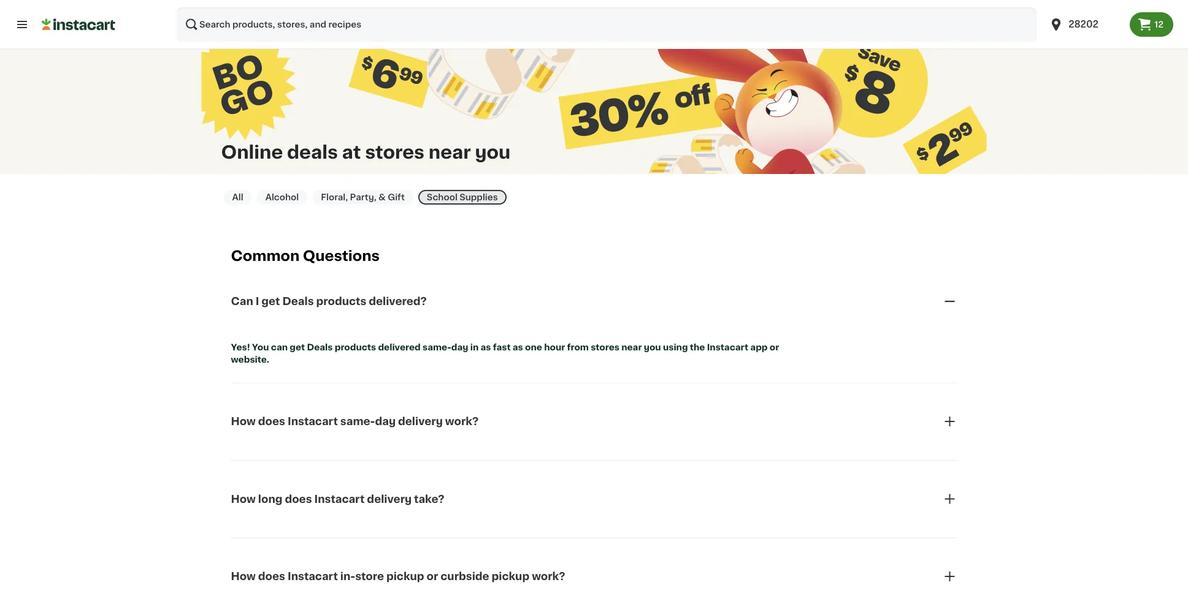 Task type: locate. For each thing, give the bounding box(es) containing it.
1 vertical spatial products
[[335, 343, 376, 352]]

1 vertical spatial deals
[[307, 343, 333, 352]]

1 vertical spatial day
[[375, 417, 396, 427]]

or
[[770, 343, 779, 352], [427, 572, 438, 582]]

2 how from the top
[[231, 495, 256, 505]]

1 horizontal spatial stores
[[591, 343, 619, 352]]

1 vertical spatial get
[[290, 343, 305, 352]]

get right 'i'
[[262, 296, 280, 307]]

delivered
[[378, 343, 421, 352]]

how
[[231, 417, 256, 427], [231, 495, 256, 505], [231, 572, 256, 582]]

1 vertical spatial or
[[427, 572, 438, 582]]

products inside yes! you can get deals products delivered same-day in as fast as one hour from stores near you using the instacart app or website.
[[335, 343, 376, 352]]

deals right 'i'
[[282, 296, 314, 307]]

near up school
[[429, 144, 471, 161]]

1 horizontal spatial day
[[451, 343, 468, 352]]

does
[[258, 417, 285, 427], [285, 495, 312, 505], [258, 572, 285, 582]]

website.
[[231, 355, 269, 364]]

instacart
[[707, 343, 748, 352], [288, 417, 338, 427], [314, 495, 365, 505], [288, 572, 338, 582]]

0 horizontal spatial day
[[375, 417, 396, 427]]

get
[[262, 296, 280, 307], [290, 343, 305, 352]]

can i get deals products delivered?
[[231, 296, 427, 307]]

near left using
[[621, 343, 642, 352]]

day
[[451, 343, 468, 352], [375, 417, 396, 427]]

2 vertical spatial does
[[258, 572, 285, 582]]

1 horizontal spatial or
[[770, 343, 779, 352]]

school supplies
[[427, 193, 498, 202]]

delivery inside how long does instacart delivery take? dropdown button
[[367, 495, 412, 505]]

as
[[481, 343, 491, 352], [513, 343, 523, 352]]

1 vertical spatial work?
[[532, 572, 565, 582]]

0 horizontal spatial as
[[481, 343, 491, 352]]

0 vertical spatial products
[[316, 296, 366, 307]]

28202 button
[[1042, 7, 1130, 42]]

get inside yes! you can get deals products delivered same-day in as fast as one hour from stores near you using the instacart app or website.
[[290, 343, 305, 352]]

floral, party, & gift link
[[312, 190, 413, 205]]

or left curbside
[[427, 572, 438, 582]]

common
[[231, 249, 300, 264]]

same- inside yes! you can get deals products delivered same-day in as fast as one hour from stores near you using the instacart app or website.
[[423, 343, 451, 352]]

1 horizontal spatial same-
[[423, 343, 451, 352]]

how inside "dropdown button"
[[231, 417, 256, 427]]

products down questions
[[316, 296, 366, 307]]

0 vertical spatial get
[[262, 296, 280, 307]]

take?
[[414, 495, 444, 505]]

1 vertical spatial you
[[644, 343, 661, 352]]

1 horizontal spatial as
[[513, 343, 523, 352]]

0 horizontal spatial near
[[429, 144, 471, 161]]

alcohol
[[265, 193, 299, 202]]

as left one
[[513, 343, 523, 352]]

deals inside dropdown button
[[282, 296, 314, 307]]

0 horizontal spatial you
[[475, 144, 511, 161]]

deals right can
[[307, 343, 333, 352]]

common questions
[[231, 249, 380, 264]]

pickup right curbside
[[492, 572, 529, 582]]

0 horizontal spatial work?
[[445, 417, 479, 427]]

1 vertical spatial stores
[[591, 343, 619, 352]]

0 horizontal spatial stores
[[365, 144, 424, 161]]

online deals at stores near you
[[221, 144, 511, 161]]

pickup right the store
[[386, 572, 424, 582]]

how does instacart in-store pickup or curbside pickup work?
[[231, 572, 565, 582]]

from
[[567, 343, 589, 352]]

0 horizontal spatial or
[[427, 572, 438, 582]]

0 horizontal spatial same-
[[340, 417, 375, 427]]

stores
[[365, 144, 424, 161], [591, 343, 619, 352]]

0 vertical spatial does
[[258, 417, 285, 427]]

1 vertical spatial same-
[[340, 417, 375, 427]]

all
[[232, 193, 243, 202]]

0 vertical spatial how
[[231, 417, 256, 427]]

i
[[256, 296, 259, 307]]

delivery
[[398, 417, 443, 427], [367, 495, 412, 505]]

1 how from the top
[[231, 417, 256, 427]]

12
[[1155, 20, 1164, 29]]

or inside yes! you can get deals products delivered same-day in as fast as one hour from stores near you using the instacart app or website.
[[770, 343, 779, 352]]

store
[[355, 572, 384, 582]]

2 vertical spatial how
[[231, 572, 256, 582]]

12 button
[[1130, 12, 1173, 37]]

instacart logo image
[[42, 17, 115, 32]]

how for how does instacart same-day delivery work?
[[231, 417, 256, 427]]

stores right from
[[591, 343, 619, 352]]

1 vertical spatial delivery
[[367, 495, 412, 505]]

in-
[[340, 572, 355, 582]]

1 horizontal spatial near
[[621, 343, 642, 352]]

1 horizontal spatial pickup
[[492, 572, 529, 582]]

0 vertical spatial delivery
[[398, 417, 443, 427]]

0 vertical spatial same-
[[423, 343, 451, 352]]

does inside "dropdown button"
[[258, 417, 285, 427]]

fast
[[493, 343, 511, 352]]

how for how does instacart in-store pickup or curbside pickup work?
[[231, 572, 256, 582]]

0 horizontal spatial pickup
[[386, 572, 424, 582]]

0 vertical spatial day
[[451, 343, 468, 352]]

you up the supplies
[[475, 144, 511, 161]]

get right can
[[290, 343, 305, 352]]

near
[[429, 144, 471, 161], [621, 343, 642, 352]]

delivery inside how does instacart same-day delivery work? "dropdown button"
[[398, 417, 443, 427]]

can
[[231, 296, 253, 307]]

0 vertical spatial or
[[770, 343, 779, 352]]

2 pickup from the left
[[492, 572, 529, 582]]

online deals at stores near you main content
[[0, 0, 1188, 616]]

curbside
[[441, 572, 489, 582]]

1 horizontal spatial you
[[644, 343, 661, 352]]

floral,
[[321, 193, 348, 202]]

in
[[470, 343, 479, 352]]

one
[[525, 343, 542, 352]]

deals
[[287, 144, 338, 161]]

you
[[475, 144, 511, 161], [644, 343, 661, 352]]

get inside dropdown button
[[262, 296, 280, 307]]

1 horizontal spatial get
[[290, 343, 305, 352]]

1 vertical spatial near
[[621, 343, 642, 352]]

yes! you can get deals products delivered same-day in as fast as one hour from stores near you using the instacart app or website.
[[231, 343, 781, 364]]

app
[[750, 343, 768, 352]]

1 pickup from the left
[[386, 572, 424, 582]]

near inside yes! you can get deals products delivered same-day in as fast as one hour from stores near you using the instacart app or website.
[[621, 343, 642, 352]]

work?
[[445, 417, 479, 427], [532, 572, 565, 582]]

Search field
[[177, 7, 1037, 42]]

1 horizontal spatial work?
[[532, 572, 565, 582]]

1 vertical spatial how
[[231, 495, 256, 505]]

does for how does instacart in-store pickup or curbside pickup work?
[[258, 572, 285, 582]]

products inside dropdown button
[[316, 296, 366, 307]]

pickup
[[386, 572, 424, 582], [492, 572, 529, 582]]

how does instacart in-store pickup or curbside pickup work? button
[[231, 555, 957, 599]]

0 vertical spatial work?
[[445, 417, 479, 427]]

0 horizontal spatial get
[[262, 296, 280, 307]]

0 vertical spatial deals
[[282, 296, 314, 307]]

28202
[[1069, 20, 1099, 29]]

how long does instacart delivery take?
[[231, 495, 444, 505]]

deals
[[282, 296, 314, 307], [307, 343, 333, 352]]

you left using
[[644, 343, 661, 352]]

or right app
[[770, 343, 779, 352]]

3 how from the top
[[231, 572, 256, 582]]

products
[[316, 296, 366, 307], [335, 343, 376, 352]]

same-
[[423, 343, 451, 352], [340, 417, 375, 427]]

0 vertical spatial stores
[[365, 144, 424, 161]]

products left delivered
[[335, 343, 376, 352]]

None search field
[[177, 7, 1037, 42]]

stores right at
[[365, 144, 424, 161]]

as right in
[[481, 343, 491, 352]]

supplies
[[460, 193, 498, 202]]



Task type: vqa. For each thing, say whether or not it's contained in the screenshot.
products within dropdown button
yes



Task type: describe. For each thing, give the bounding box(es) containing it.
hour
[[544, 343, 565, 352]]

work? inside "dropdown button"
[[445, 417, 479, 427]]

using
[[663, 343, 688, 352]]

party,
[[350, 193, 376, 202]]

school supplies link
[[418, 190, 507, 205]]

2 as from the left
[[513, 343, 523, 352]]

stores inside yes! you can get deals products delivered same-day in as fast as one hour from stores near you using the instacart app or website.
[[591, 343, 619, 352]]

school
[[427, 193, 458, 202]]

0 vertical spatial you
[[475, 144, 511, 161]]

gift
[[388, 193, 405, 202]]

same- inside how does instacart same-day delivery work? "dropdown button"
[[340, 417, 375, 427]]

1 as from the left
[[481, 343, 491, 352]]

delivered?
[[369, 296, 427, 307]]

&
[[379, 193, 386, 202]]

can i get deals products delivered? button
[[231, 280, 957, 324]]

can
[[271, 343, 288, 352]]

instacart inside yes! you can get deals products delivered same-day in as fast as one hour from stores near you using the instacart app or website.
[[707, 343, 748, 352]]

deals inside yes! you can get deals products delivered same-day in as fast as one hour from stores near you using the instacart app or website.
[[307, 343, 333, 352]]

all link
[[224, 190, 252, 205]]

instacart inside "dropdown button"
[[288, 417, 338, 427]]

you
[[252, 343, 269, 352]]

0 vertical spatial near
[[429, 144, 471, 161]]

yes!
[[231, 343, 250, 352]]

how does instacart same-day delivery work?
[[231, 417, 479, 427]]

day inside yes! you can get deals products delivered same-day in as fast as one hour from stores near you using the instacart app or website.
[[451, 343, 468, 352]]

how does instacart same-day delivery work? button
[[231, 400, 957, 444]]

you inside yes! you can get deals products delivered same-day in as fast as one hour from stores near you using the instacart app or website.
[[644, 343, 661, 352]]

how for how long does instacart delivery take?
[[231, 495, 256, 505]]

floral, party, & gift
[[321, 193, 405, 202]]

how long does instacart delivery take? button
[[231, 478, 957, 522]]

or inside how does instacart in-store pickup or curbside pickup work? dropdown button
[[427, 572, 438, 582]]

alcohol link
[[257, 190, 307, 205]]

the
[[690, 343, 705, 352]]

online
[[221, 144, 283, 161]]

day inside "dropdown button"
[[375, 417, 396, 427]]

questions
[[303, 249, 380, 264]]

1 vertical spatial does
[[285, 495, 312, 505]]

does for how does instacart same-day delivery work?
[[258, 417, 285, 427]]

at
[[342, 144, 361, 161]]

long
[[258, 495, 282, 505]]

work? inside dropdown button
[[532, 572, 565, 582]]

28202 button
[[1049, 7, 1123, 42]]



